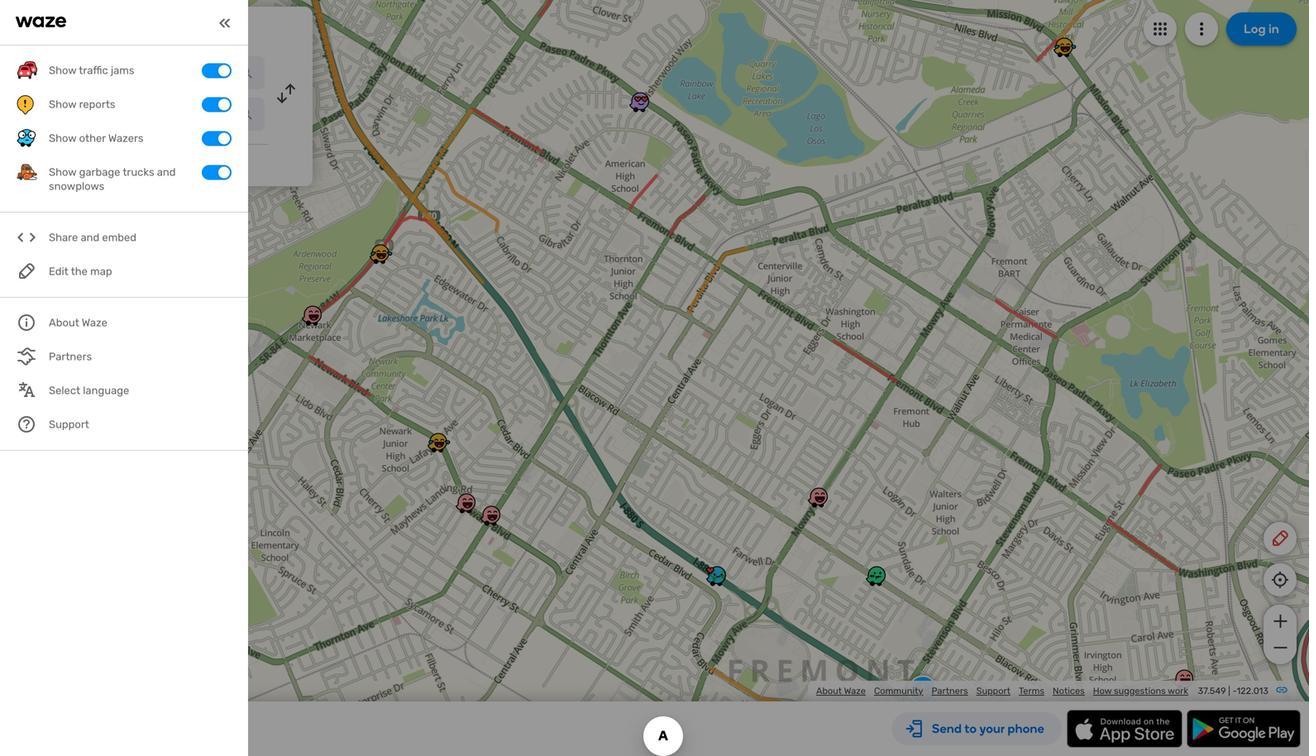 Task type: vqa. For each thing, say whether or not it's contained in the screenshot.
MultiCare Tacoma General Hospital
no



Task type: locate. For each thing, give the bounding box(es) containing it.
zoom out image
[[1271, 638, 1291, 658]]

partners
[[932, 686, 969, 697]]

how suggestions work link
[[1094, 686, 1189, 697]]

leave now
[[51, 156, 109, 170]]

terms link
[[1019, 686, 1045, 697]]

directions
[[152, 20, 220, 38]]

about
[[817, 686, 842, 697]]

about waze link
[[817, 686, 866, 697]]

driving directions
[[99, 20, 220, 38]]

link image
[[1276, 684, 1289, 697]]

location image
[[23, 104, 43, 124]]

embed
[[102, 231, 137, 244]]

community
[[875, 686, 924, 697]]

share and embed link
[[17, 221, 232, 255]]

community link
[[875, 686, 924, 697]]

|
[[1229, 686, 1231, 697]]

code image
[[17, 227, 37, 248]]

zoom in image
[[1271, 612, 1291, 631]]

suggestions
[[1115, 686, 1167, 697]]

now
[[86, 156, 109, 170]]

leave
[[51, 156, 83, 170]]

Choose starting point text field
[[55, 56, 265, 89]]

support link
[[977, 686, 1011, 697]]

and
[[81, 231, 100, 244]]

work
[[1169, 686, 1189, 697]]



Task type: describe. For each thing, give the bounding box(es) containing it.
pencil image
[[1271, 529, 1291, 549]]

37.549 | -122.013
[[1199, 686, 1269, 697]]

terms
[[1019, 686, 1045, 697]]

-
[[1233, 686, 1238, 697]]

122.013
[[1238, 686, 1269, 697]]

partners link
[[932, 686, 969, 697]]

about waze community partners support terms notices how suggestions work
[[817, 686, 1189, 697]]

37.549
[[1199, 686, 1227, 697]]

clock image
[[19, 153, 39, 173]]

share and embed
[[49, 231, 137, 244]]

support
[[977, 686, 1011, 697]]

current location image
[[23, 63, 43, 83]]

share
[[49, 231, 78, 244]]

waze
[[845, 686, 866, 697]]

how
[[1094, 686, 1112, 697]]

notices link
[[1053, 686, 1085, 697]]

driving
[[99, 20, 148, 38]]

Choose destination text field
[[55, 98, 265, 131]]

notices
[[1053, 686, 1085, 697]]



